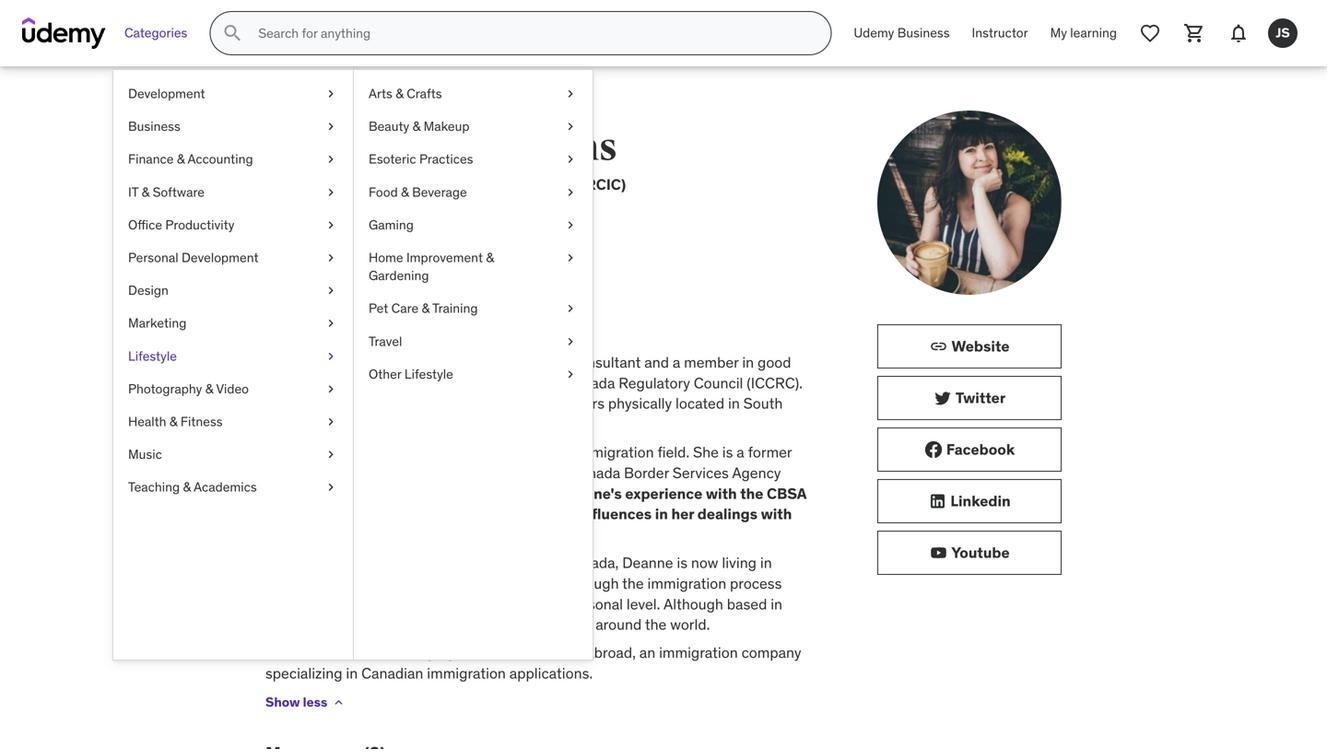 Task type: describe. For each thing, give the bounding box(es) containing it.
(please note that deanne's experience with the cbsa does not afford her any privileges/priority or influences in her dealings with any government agencies on any applications).
[[265, 484, 807, 544]]

in inside 'deanne has over ten years of experience in the immigration field. she is a former border services officer, having worked for the canada border services agency (cbsa) for over five years'
[[535, 443, 547, 462]]

udemy
[[854, 25, 895, 41]]

level.
[[627, 595, 660, 614]]

1 vertical spatial south
[[361, 574, 401, 593]]

around
[[596, 615, 642, 634]]

immigration down world.
[[659, 643, 738, 662]]

through
[[567, 574, 619, 593]]

deanne inside 'deanne has over ten years of experience in the immigration field. she is a former border services officer, having worked for the canada border services agency (cbsa) for over five years'
[[265, 443, 317, 462]]

of inside 'deanne has over ten years of experience in the immigration field. she is a former border services officer, having worked for the canada border services agency (cbsa) for over five years'
[[442, 443, 455, 462]]

2 vertical spatial immigration
[[383, 374, 462, 392]]

music link
[[113, 438, 353, 471]]

office productivity
[[128, 217, 235, 233]]

members
[[543, 394, 605, 413]]

video
[[216, 381, 249, 397]]

home
[[369, 249, 403, 266]]

the inside (please note that deanne's experience with the cbsa does not afford her any privileges/priority or influences in her dealings with any government agencies on any applications).
[[740, 484, 764, 503]]

world.
[[670, 615, 710, 634]]

it & software link
[[113, 176, 353, 209]]

business link
[[113, 110, 353, 143]]

facebook link
[[878, 428, 1062, 472]]

1 horizontal spatial any
[[402, 505, 426, 524]]

home improvement & gardening
[[369, 249, 494, 284]]

students
[[298, 222, 353, 239]]

canadian inside deanne is a regulated canadian immigration consultant and a member in good standing with the immigration consultants of canada regulatory council (iccrc). deanne is currently the only active iccrc members physically located in south africa.
[[420, 353, 483, 372]]

xsmall image for finance & accounting
[[324, 150, 338, 168]]

xsmall image for marketing
[[324, 314, 338, 333]]

1 border from the left
[[265, 464, 311, 482]]

physically
[[608, 394, 672, 413]]

company
[[742, 643, 802, 662]]

other lifestyle
[[369, 366, 453, 382]]

agency
[[732, 464, 781, 482]]

xsmall image for personal development
[[324, 249, 338, 267]]

deanne down "standing"
[[265, 394, 317, 413]]

xsmall image for music
[[324, 446, 338, 464]]

food & beverage
[[369, 184, 467, 200]]

finance & accounting link
[[113, 143, 353, 176]]

personal
[[566, 595, 623, 614]]

note
[[490, 484, 522, 503]]

food & beverage link
[[354, 176, 593, 209]]

instructor deanne acres-lans regulated canadian immigration consultant (rcic)
[[265, 110, 626, 194]]

although
[[664, 595, 724, 614]]

living
[[722, 554, 757, 572]]

fitness
[[181, 413, 223, 430]]

deanne up "standing"
[[269, 353, 320, 372]]

deanne up level.
[[622, 554, 673, 572]]

based
[[727, 595, 767, 614]]

udemy business
[[854, 25, 950, 41]]

& for crafts
[[396, 85, 404, 102]]

born
[[331, 554, 361, 572]]

that
[[525, 484, 554, 503]]

my learning link
[[1039, 11, 1128, 55]]

she
[[693, 443, 719, 462]]

abroad,
[[585, 643, 636, 662]]

lifestyle inside other lifestyle link
[[405, 366, 453, 382]]

0 horizontal spatial lifestyle
[[128, 348, 177, 364]]

total students
[[265, 222, 353, 239]]

small image for facebook
[[924, 441, 943, 459]]

deanne acres-lans image
[[878, 111, 1062, 295]]

1 vertical spatial clients
[[549, 615, 592, 634]]

& inside home improvement & gardening
[[486, 249, 494, 266]]

her down five
[[375, 505, 398, 524]]

1 vertical spatial for
[[316, 484, 334, 503]]

lans
[[529, 123, 617, 171]]

photography & video link
[[113, 373, 353, 406]]

deanne is a regulated canadian immigration consultant and a member in good standing with the immigration consultants of canada regulatory council (iccrc). deanne is currently the only active iccrc members physically located in south africa.
[[265, 353, 803, 434]]

influences
[[579, 505, 652, 524]]

total
[[265, 222, 296, 239]]

office
[[128, 217, 162, 233]]

canada inside 'deanne has over ten years of experience in the immigration field. she is a former border services officer, having worked for the canada border services agency (cbsa) for over five years'
[[570, 464, 621, 482]]

2 services from the left
[[673, 464, 729, 482]]

services
[[474, 615, 528, 634]]

1 horizontal spatial for
[[524, 464, 542, 482]]

development link
[[113, 77, 353, 110]]

& for software
[[142, 184, 150, 200]]

in up the process
[[760, 554, 772, 572]]

js link
[[1261, 11, 1305, 55]]

& for video
[[205, 381, 213, 397]]

xsmall image for beauty & makeup
[[563, 118, 578, 136]]

Search for anything text field
[[255, 18, 809, 49]]

on inside originally born and raised in british columbia canada, deanne is now living in johannesburg south africa. deanne has gone through the immigration process herself and is able to relate to her clients on a personal level. although based in south africa, deanne offers her services to clients around the world. deanne is also the managing director of canada abroad, an immigration company specializing in canadian immigration applications.
[[535, 595, 551, 614]]

design link
[[113, 274, 353, 307]]

gaming link
[[354, 209, 593, 241]]

is left now
[[677, 554, 688, 572]]

a down me
[[338, 353, 346, 372]]

arts
[[369, 85, 393, 102]]

xsmall image for travel
[[563, 333, 578, 351]]

experience inside 'deanne has over ten years of experience in the immigration field. she is a former border services officer, having worked for the canada border services agency (cbsa) for over five years'
[[459, 443, 531, 462]]

immigration up although
[[648, 574, 727, 593]]

esoteric
[[369, 151, 416, 167]]

small image for linkedin
[[929, 492, 947, 511]]

gardening
[[369, 267, 429, 284]]

field.
[[658, 443, 690, 462]]

xsmall image for food & beverage
[[563, 183, 578, 201]]

an
[[640, 643, 656, 662]]

wishlist image
[[1139, 22, 1162, 44]]

0 horizontal spatial business
[[128, 118, 180, 135]]

music
[[128, 446, 162, 463]]

her left dealings
[[672, 505, 694, 524]]

able
[[357, 595, 385, 614]]

columbia
[[499, 554, 562, 572]]

productivity
[[165, 217, 235, 233]]

0 horizontal spatial to
[[388, 595, 401, 614]]

esoteric practices
[[369, 151, 473, 167]]

member
[[684, 353, 739, 372]]

worked
[[472, 464, 520, 482]]

managing
[[390, 643, 455, 662]]

canada inside originally born and raised in british columbia canada, deanne is now living in johannesburg south africa. deanne has gone through the immigration process herself and is able to relate to her clients on a personal level. although based in south africa, deanne offers her services to clients around the world. deanne is also the managing director of canada abroad, an immigration company specializing in canadian immigration applications.
[[531, 643, 582, 662]]

1 services from the left
[[314, 464, 370, 482]]

xsmall image for home improvement & gardening
[[563, 249, 578, 267]]

youtube link
[[878, 531, 1062, 575]]

me
[[320, 316, 346, 338]]

and inside deanne is a regulated canadian immigration consultant and a member in good standing with the immigration consultants of canada regulatory council (iccrc). deanne is currently the only active iccrc members physically located in south africa.
[[645, 353, 669, 372]]

show
[[265, 694, 300, 711]]

& for academics
[[183, 479, 191, 496]]

0 horizontal spatial and
[[314, 595, 339, 614]]

with inside deanne is a regulated canadian immigration consultant and a member in good standing with the immigration consultants of canada regulatory council (iccrc). deanne is currently the only active iccrc members physically located in south africa.
[[326, 374, 354, 392]]

africa. inside originally born and raised in british columbia canada, deanne is now living in johannesburg south africa. deanne has gone through the immigration process herself and is able to relate to her clients on a personal level. although based in south africa, deanne offers her services to clients around the world. deanne is also the managing director of canada abroad, an immigration company specializing in canadian immigration applications.
[[404, 574, 446, 593]]

0 horizontal spatial clients
[[488, 595, 531, 614]]

government
[[294, 526, 379, 544]]

xsmall image for it & software
[[324, 183, 338, 201]]

reviews
[[375, 222, 426, 239]]

is down "standing"
[[320, 394, 331, 413]]

development inside personal development link
[[182, 249, 259, 266]]

in right raised
[[437, 554, 449, 572]]

deanne up specializing
[[265, 643, 317, 662]]

herself
[[265, 595, 311, 614]]

finance & accounting
[[128, 151, 253, 167]]

beverage
[[412, 184, 467, 200]]

0 horizontal spatial south
[[265, 615, 305, 634]]

submit search image
[[222, 22, 244, 44]]

in inside (please note that deanne's experience with the cbsa does not afford her any privileges/priority or influences in her dealings with any government agencies on any applications).
[[655, 505, 668, 524]]

office productivity link
[[113, 209, 353, 241]]

currently
[[334, 394, 393, 413]]

beauty & makeup link
[[354, 110, 593, 143]]

canada inside deanne is a regulated canadian immigration consultant and a member in good standing with the immigration consultants of canada regulatory council (iccrc). deanne is currently the only active iccrc members physically located in south africa.
[[565, 374, 615, 392]]

lifestyle link
[[113, 340, 353, 373]]

xsmall image for lifestyle
[[324, 347, 338, 365]]

consultant inside deanne is a regulated canadian immigration consultant and a member in good standing with the immigration consultants of canada regulatory council (iccrc). deanne is currently the only active iccrc members physically located in south africa.
[[569, 353, 641, 372]]

makeup
[[424, 118, 470, 135]]

small image for website
[[930, 337, 948, 356]]

2 horizontal spatial any
[[470, 526, 494, 544]]

five
[[369, 484, 393, 503]]

canadian inside originally born and raised in british columbia canada, deanne is now living in johannesburg south africa. deanne has gone through the immigration process herself and is able to relate to her clients on a personal level. although based in south africa, deanne offers her services to clients around the world. deanne is also the managing director of canada abroad, an immigration company specializing in canadian immigration applications.
[[361, 664, 424, 683]]

or
[[561, 505, 576, 524]]



Task type: locate. For each thing, give the bounding box(es) containing it.
officer,
[[374, 464, 421, 482]]

twitter
[[956, 388, 1006, 407]]

immigration inside instructor deanne acres-lans regulated canadian immigration consultant (rcic)
[[411, 175, 497, 194]]

experience inside (please note that deanne's experience with the cbsa does not afford her any privileges/priority or influences in her dealings with any government agencies on any applications).
[[625, 484, 703, 503]]

africa. down "standing"
[[265, 415, 307, 434]]

instructor left my
[[972, 25, 1028, 41]]

categories button
[[113, 11, 199, 55]]

2 horizontal spatial with
[[761, 505, 792, 524]]

2 vertical spatial canadian
[[361, 664, 424, 683]]

border up (cbsa)
[[265, 464, 311, 482]]

has inside originally born and raised in british columbia canada, deanne is now living in johannesburg south africa. deanne has gone through the immigration process herself and is able to relate to her clients on a personal level. although based in south africa, deanne offers her services to clients around the world. deanne is also the managing director of canada abroad, an immigration company specializing in canadian immigration applications.
[[504, 574, 527, 593]]

a up regulatory
[[673, 353, 681, 372]]

in left good
[[742, 353, 754, 372]]

0 horizontal spatial border
[[265, 464, 311, 482]]

xsmall image inside the music link
[[324, 446, 338, 464]]

small image left youtube
[[930, 544, 948, 562]]

south down (iccrc).
[[744, 394, 783, 413]]

instructor for instructor deanne acres-lans regulated canadian immigration consultant (rcic)
[[265, 110, 348, 126]]

2 horizontal spatial of
[[549, 374, 561, 392]]

south
[[744, 394, 783, 413], [361, 574, 401, 593], [265, 615, 305, 634]]

clients down personal
[[549, 615, 592, 634]]

linkedin link
[[878, 479, 1062, 524]]

canadian
[[341, 175, 407, 194], [420, 353, 483, 372], [361, 664, 424, 683]]

xsmall image inside teaching & academics link
[[324, 479, 338, 497]]

food
[[369, 184, 398, 200]]

clients
[[488, 595, 531, 614], [549, 615, 592, 634]]

design
[[128, 282, 169, 299]]

any down privileges/priority
[[470, 526, 494, 544]]

small image inside twitter link
[[934, 389, 952, 407]]

1 vertical spatial small image
[[924, 441, 943, 459]]

arts & crafts
[[369, 85, 442, 102]]

0 horizontal spatial africa.
[[265, 415, 307, 434]]

1 vertical spatial instructor
[[265, 110, 348, 126]]

about me
[[265, 316, 346, 338]]

canadian inside instructor deanne acres-lans regulated canadian immigration consultant (rcic)
[[341, 175, 407, 194]]

and up regulatory
[[645, 353, 669, 372]]

xsmall image inside the lifestyle link
[[324, 347, 338, 365]]

small image left twitter
[[934, 389, 952, 407]]

over up the afford
[[338, 484, 366, 503]]

0 vertical spatial canadian
[[341, 175, 407, 194]]

xsmall image for gaming
[[563, 216, 578, 234]]

any up agencies
[[402, 505, 426, 524]]

1 horizontal spatial africa.
[[404, 574, 446, 593]]

1 vertical spatial on
[[535, 595, 551, 614]]

0 vertical spatial and
[[645, 353, 669, 372]]

standing
[[265, 374, 323, 392]]

her up services on the bottom of page
[[463, 595, 484, 614]]

years up officer,
[[403, 443, 439, 462]]

0 vertical spatial instructor
[[972, 25, 1028, 41]]

1 vertical spatial lifestyle
[[405, 366, 453, 382]]

regulated
[[265, 175, 338, 194], [349, 353, 417, 372]]

1 small image from the top
[[930, 337, 948, 356]]

her
[[375, 505, 398, 524], [672, 505, 694, 524], [463, 595, 484, 614], [449, 615, 471, 634]]

originally
[[265, 554, 327, 572]]

not
[[303, 505, 327, 524]]

shopping cart with 0 items image
[[1184, 22, 1206, 44]]

canada up applications.
[[531, 643, 582, 662]]

has left "ten"
[[320, 443, 343, 462]]

0 vertical spatial consultant
[[500, 175, 578, 194]]

immigration up consultants
[[486, 353, 565, 372]]

marketing
[[128, 315, 187, 332]]

(please
[[435, 484, 487, 503]]

instructor inside instructor deanne acres-lans regulated canadian immigration consultant (rcic)
[[265, 110, 348, 126]]

is left also
[[320, 643, 331, 662]]

immigration down director
[[427, 664, 506, 683]]

xsmall image for office productivity
[[324, 216, 338, 234]]

xsmall image for teaching & academics
[[324, 479, 338, 497]]

small image inside linkedin link
[[929, 492, 947, 511]]

lifestyle up the only
[[405, 366, 453, 382]]

africa. inside deanne is a regulated canadian immigration consultant and a member in good standing with the immigration consultants of canada regulatory council (iccrc). deanne is currently the only active iccrc members physically located in south africa.
[[265, 415, 307, 434]]

for up not
[[316, 484, 334, 503]]

& for accounting
[[177, 151, 185, 167]]

2 vertical spatial with
[[761, 505, 792, 524]]

xsmall image inside office productivity "link"
[[324, 216, 338, 234]]

esoteric practices link
[[354, 143, 593, 176]]

1 horizontal spatial business
[[898, 25, 950, 41]]

the only
[[396, 394, 448, 413]]

consultants
[[466, 374, 545, 392]]

& right "health"
[[170, 413, 177, 430]]

2 vertical spatial canada
[[531, 643, 582, 662]]

health & fitness link
[[113, 406, 353, 438]]

1 horizontal spatial south
[[361, 574, 401, 593]]

& left video
[[205, 381, 213, 397]]

1 horizontal spatial with
[[706, 484, 737, 503]]

0 vertical spatial of
[[549, 374, 561, 392]]

notifications image
[[1228, 22, 1250, 44]]

xsmall image inside the marketing link
[[324, 314, 338, 333]]

1 vertical spatial and
[[365, 554, 390, 572]]

0 vertical spatial for
[[524, 464, 542, 482]]

specializing
[[265, 664, 342, 683]]

xsmall image for health & fitness
[[324, 413, 338, 431]]

0 vertical spatial on
[[449, 526, 466, 544]]

& for fitness
[[170, 413, 177, 430]]

the inside deanne is a regulated canadian immigration consultant and a member in good standing with the immigration consultants of canada regulatory council (iccrc). deanne is currently the only active iccrc members physically located in south africa.
[[358, 374, 379, 392]]

0 horizontal spatial regulated
[[265, 175, 338, 194]]

1 vertical spatial canadian
[[420, 353, 483, 372]]

personal development
[[128, 249, 259, 266]]

(rcic)
[[581, 175, 626, 194]]

xsmall image inside business link
[[324, 118, 338, 136]]

academics
[[194, 479, 257, 496]]

& inside 'link'
[[401, 184, 409, 200]]

0 vertical spatial clients
[[488, 595, 531, 614]]

development inside development link
[[128, 85, 205, 102]]

of down services on the bottom of page
[[515, 643, 528, 662]]

small image left facebook
[[924, 441, 943, 459]]

1 horizontal spatial experience
[[625, 484, 703, 503]]

2 vertical spatial and
[[314, 595, 339, 614]]

0 vertical spatial south
[[744, 394, 783, 413]]

canada up members
[[565, 374, 615, 392]]

is inside 'deanne has over ten years of experience in the immigration field. she is a former border services officer, having worked for the canada border services agency (cbsa) for over five years'
[[723, 443, 733, 462]]

my learning
[[1051, 25, 1117, 41]]

small image left linkedin
[[929, 492, 947, 511]]

small image
[[930, 337, 948, 356], [930, 544, 948, 562]]

xsmall image inside the show less button
[[331, 695, 346, 710]]

is down me
[[324, 353, 334, 372]]

1 vertical spatial small image
[[930, 544, 948, 562]]

show less button
[[265, 684, 346, 721]]

1 vertical spatial has
[[504, 574, 527, 593]]

active
[[452, 394, 491, 413]]

1 vertical spatial years
[[396, 484, 431, 503]]

0 horizontal spatial has
[[320, 443, 343, 462]]

& right finance
[[177, 151, 185, 167]]

2 border from the left
[[624, 464, 669, 482]]

0 horizontal spatial for
[[316, 484, 334, 503]]

1 vertical spatial canada
[[570, 464, 621, 482]]

0 vertical spatial over
[[347, 443, 375, 462]]

xsmall image
[[324, 85, 338, 103], [324, 118, 338, 136], [324, 150, 338, 168], [563, 150, 578, 168], [324, 183, 338, 201], [563, 183, 578, 201], [563, 216, 578, 234], [324, 249, 338, 267], [563, 249, 578, 267], [324, 380, 338, 398], [324, 413, 338, 431], [324, 446, 338, 464], [331, 695, 346, 710]]

1 vertical spatial regulated
[[349, 353, 417, 372]]

teaching
[[128, 479, 180, 496]]

xsmall image for pet care & training
[[563, 300, 578, 318]]

other
[[369, 366, 402, 382]]

for up that
[[524, 464, 542, 482]]

services down she
[[673, 464, 729, 482]]

services up the afford
[[314, 464, 370, 482]]

in up that
[[535, 443, 547, 462]]

canada up deanne's
[[570, 464, 621, 482]]

lifestyle down marketing
[[128, 348, 177, 364]]

border down field.
[[624, 464, 669, 482]]

0 vertical spatial with
[[326, 374, 354, 392]]

south down herself
[[265, 615, 305, 634]]

over left "ten"
[[347, 443, 375, 462]]

& right beauty at the top of the page
[[413, 118, 421, 135]]

xsmall image for design
[[324, 282, 338, 300]]

1 horizontal spatial to
[[446, 595, 459, 614]]

with up dealings
[[706, 484, 737, 503]]

xsmall image inside travel link
[[563, 333, 578, 351]]

deanne down able
[[354, 615, 405, 634]]

1 vertical spatial experience
[[625, 484, 703, 503]]

xsmall image for show less
[[331, 695, 346, 710]]

about
[[265, 316, 316, 338]]

a inside originally born and raised in british columbia canada, deanne is now living in johannesburg south africa. deanne has gone through the immigration process herself and is able to relate to her clients on a personal level. although based in south africa, deanne offers her services to clients around the world. deanne is also the managing director of canada abroad, an immigration company specializing in canadian immigration applications.
[[555, 595, 563, 614]]

2 vertical spatial of
[[515, 643, 528, 662]]

0 vertical spatial years
[[403, 443, 439, 462]]

1 horizontal spatial instructor
[[972, 25, 1028, 41]]

xsmall image inside development link
[[324, 85, 338, 103]]

2 horizontal spatial south
[[744, 394, 783, 413]]

0 horizontal spatial instructor
[[265, 110, 348, 126]]

0 vertical spatial small image
[[930, 337, 948, 356]]

good
[[758, 353, 791, 372]]

& right arts
[[396, 85, 404, 102]]

on
[[449, 526, 466, 544], [535, 595, 551, 614]]

& right 'teaching'
[[183, 479, 191, 496]]

xsmall image inside other lifestyle link
[[563, 365, 578, 383]]

small image for youtube
[[930, 544, 948, 562]]

xsmall image inside finance & accounting link
[[324, 150, 338, 168]]

of up the having
[[442, 443, 455, 462]]

udemy image
[[22, 18, 106, 49]]

any down the does
[[265, 526, 290, 544]]

0 vertical spatial business
[[898, 25, 950, 41]]

canada
[[565, 374, 615, 392], [570, 464, 621, 482], [531, 643, 582, 662]]

& for makeup
[[413, 118, 421, 135]]

of up members
[[549, 374, 561, 392]]

canadian up the active
[[420, 353, 483, 372]]

in
[[742, 353, 754, 372], [728, 394, 740, 413], [535, 443, 547, 462], [655, 505, 668, 524], [437, 554, 449, 572], [760, 554, 772, 572], [771, 595, 783, 614], [346, 664, 358, 683]]

experience up worked in the left bottom of the page
[[459, 443, 531, 462]]

and
[[645, 353, 669, 372], [365, 554, 390, 572], [314, 595, 339, 614]]

health
[[128, 413, 166, 430]]

her right offers
[[449, 615, 471, 634]]

to right relate
[[446, 595, 459, 614]]

africa. up relate
[[404, 574, 446, 593]]

xsmall image inside the gaming link
[[563, 216, 578, 234]]

1 vertical spatial immigration
[[486, 353, 565, 372]]

south up able
[[361, 574, 401, 593]]

0 vertical spatial experience
[[459, 443, 531, 462]]

regulated up total students at the left of the page
[[265, 175, 338, 194]]

2 horizontal spatial and
[[645, 353, 669, 372]]

regulated inside deanne is a regulated canadian immigration consultant and a member in good standing with the immigration consultants of canada regulatory council (iccrc). deanne is currently the only active iccrc members physically located in south africa.
[[349, 353, 417, 372]]

applications).
[[498, 526, 593, 544]]

small image inside facebook 'link'
[[924, 441, 943, 459]]

0 vertical spatial lifestyle
[[128, 348, 177, 364]]

having
[[424, 464, 468, 482]]

relate
[[405, 595, 443, 614]]

(cbsa)
[[265, 484, 312, 503]]

has inside 'deanne has over ten years of experience in the immigration field. she is a former border services officer, having worked for the canada border services agency (cbsa) for over five years'
[[320, 443, 343, 462]]

xsmall image for other lifestyle
[[563, 365, 578, 383]]

0 vertical spatial africa.
[[265, 415, 307, 434]]

1 vertical spatial of
[[442, 443, 455, 462]]

improvement
[[407, 249, 483, 266]]

deanne up (cbsa)
[[265, 443, 317, 462]]

over
[[347, 443, 375, 462], [338, 484, 366, 503]]

1 horizontal spatial lifestyle
[[405, 366, 453, 382]]

consultant inside instructor deanne acres-lans regulated canadian immigration consultant (rcic)
[[500, 175, 578, 194]]

0 vertical spatial small image
[[934, 389, 952, 407]]

offers
[[408, 615, 446, 634]]

business right udemy
[[898, 25, 950, 41]]

1 horizontal spatial of
[[515, 643, 528, 662]]

small image left the "website"
[[930, 337, 948, 356]]

0 horizontal spatial on
[[449, 526, 466, 544]]

beauty
[[369, 118, 409, 135]]

is left able
[[342, 595, 353, 614]]

development down categories dropdown button
[[128, 85, 205, 102]]

xsmall image inside pet care & training link
[[563, 300, 578, 318]]

canadian down esoteric
[[341, 175, 407, 194]]

221
[[375, 245, 412, 273]]

& for beverage
[[401, 184, 409, 200]]

and right born
[[365, 554, 390, 572]]

linkedin
[[951, 492, 1011, 511]]

a up agency
[[737, 443, 745, 462]]

agencies
[[382, 526, 445, 544]]

categories
[[124, 25, 187, 41]]

2 vertical spatial small image
[[929, 492, 947, 511]]

instructor for instructor
[[972, 25, 1028, 41]]

1 vertical spatial business
[[128, 118, 180, 135]]

canadian down managing
[[361, 664, 424, 683]]

0 horizontal spatial services
[[314, 464, 370, 482]]

deanne up food
[[265, 123, 405, 171]]

of inside originally born and raised in british columbia canada, deanne is now living in johannesburg south africa. deanne has gone through the immigration process herself and is able to relate to her clients on a personal level. although based in south africa, deanne offers her services to clients around the world. deanne is also the managing director of canada abroad, an immigration company specializing in canadian immigration applications.
[[515, 643, 528, 662]]

and up africa, on the left bottom of page
[[314, 595, 339, 614]]

deanne inside instructor deanne acres-lans regulated canadian immigration consultant (rcic)
[[265, 123, 405, 171]]

xsmall image
[[563, 85, 578, 103], [563, 118, 578, 136], [324, 216, 338, 234], [324, 282, 338, 300], [563, 300, 578, 318], [324, 314, 338, 333], [563, 333, 578, 351], [324, 347, 338, 365], [563, 365, 578, 383], [324, 479, 338, 497]]

0 vertical spatial immigration
[[411, 175, 497, 194]]

experience down field.
[[625, 484, 703, 503]]

xsmall image inside design link
[[324, 282, 338, 300]]

xsmall image inside arts & crafts link
[[563, 85, 578, 103]]

is right she
[[723, 443, 733, 462]]

immigration up the only
[[383, 374, 462, 392]]

with down cbsa
[[761, 505, 792, 524]]

instructor
[[972, 25, 1028, 41], [265, 110, 348, 126]]

2 vertical spatial south
[[265, 615, 305, 634]]

xsmall image for arts & crafts
[[563, 85, 578, 103]]

of inside deanne is a regulated canadian immigration consultant and a member in good standing with the immigration consultants of canada regulatory council (iccrc). deanne is currently the only active iccrc members physically located in south africa.
[[549, 374, 561, 392]]

africa.
[[265, 415, 307, 434], [404, 574, 446, 593]]

the
[[358, 374, 379, 392], [550, 443, 572, 462], [545, 464, 567, 482], [740, 484, 764, 503], [622, 574, 644, 593], [645, 615, 667, 634], [364, 643, 386, 662]]

xsmall image inside photography & video link
[[324, 380, 338, 398]]

learning
[[1071, 25, 1117, 41]]

years down officer,
[[396, 484, 431, 503]]

immigration inside 'deanne has over ten years of experience in the immigration field. she is a former border services officer, having worked for the canada border services agency (cbsa) for over five years'
[[575, 443, 654, 462]]

dealings
[[698, 505, 758, 524]]

on inside (please note that deanne's experience with the cbsa does not afford her any privileges/priority or influences in her dealings with any government agencies on any applications).
[[449, 526, 466, 544]]

gaming
[[369, 217, 414, 233]]

1 vertical spatial over
[[338, 484, 366, 503]]

xsmall image inside food & beverage 'link'
[[563, 183, 578, 201]]

development
[[128, 85, 205, 102], [182, 249, 259, 266]]

canada,
[[565, 554, 619, 572]]

teaching & academics link
[[113, 471, 353, 504]]

photography
[[128, 381, 202, 397]]

instructor left beauty at the top of the page
[[265, 110, 348, 126]]

1 horizontal spatial on
[[535, 595, 551, 614]]

& right care
[[422, 300, 430, 317]]

1 horizontal spatial regulated
[[349, 353, 417, 372]]

js
[[1276, 25, 1290, 41]]

care
[[391, 300, 419, 317]]

immigration
[[411, 175, 497, 194], [486, 353, 565, 372], [383, 374, 462, 392]]

south inside deanne is a regulated canadian immigration consultant and a member in good standing with the immigration consultants of canada regulatory council (iccrc). deanne is currently the only active iccrc members physically located in south africa.
[[744, 394, 783, 413]]

xsmall image inside "it & software" link
[[324, 183, 338, 201]]

small image
[[934, 389, 952, 407], [924, 441, 943, 459], [929, 492, 947, 511]]

experience
[[459, 443, 531, 462], [625, 484, 703, 503]]

1 horizontal spatial services
[[673, 464, 729, 482]]

xsmall image for business
[[324, 118, 338, 136]]

on up british
[[449, 526, 466, 544]]

years
[[403, 443, 439, 462], [396, 484, 431, 503]]

small image inside the 'youtube' link
[[930, 544, 948, 562]]

0 horizontal spatial with
[[326, 374, 354, 392]]

1 horizontal spatial and
[[365, 554, 390, 572]]

0 horizontal spatial any
[[265, 526, 290, 544]]

xsmall image for development
[[324, 85, 338, 103]]

consultant down lans
[[500, 175, 578, 194]]

in down council
[[728, 394, 740, 413]]

clients up services on the bottom of page
[[488, 595, 531, 614]]

business
[[898, 25, 950, 41], [128, 118, 180, 135]]

xsmall image inside the health & fitness link
[[324, 413, 338, 431]]

small image for twitter
[[934, 389, 952, 407]]

(iccrc).
[[747, 374, 803, 392]]

2 horizontal spatial to
[[532, 615, 545, 634]]

xsmall image inside beauty & makeup link
[[563, 118, 578, 136]]

with up currently
[[326, 374, 354, 392]]

in down the process
[[771, 595, 783, 614]]

marketing link
[[113, 307, 353, 340]]

small image inside website link
[[930, 337, 948, 356]]

0 vertical spatial has
[[320, 443, 343, 462]]

now
[[691, 554, 719, 572]]

business up finance
[[128, 118, 180, 135]]

to right able
[[388, 595, 401, 614]]

on down gone
[[535, 595, 551, 614]]

photography & video
[[128, 381, 249, 397]]

raised
[[393, 554, 433, 572]]

1 vertical spatial with
[[706, 484, 737, 503]]

1 vertical spatial africa.
[[404, 574, 446, 593]]

in right influences at the left of page
[[655, 505, 668, 524]]

beauty & makeup
[[369, 118, 470, 135]]

0 vertical spatial development
[[128, 85, 205, 102]]

1 vertical spatial development
[[182, 249, 259, 266]]

xsmall image inside esoteric practices link
[[563, 150, 578, 168]]

1 horizontal spatial border
[[624, 464, 669, 482]]

xsmall image inside personal development link
[[324, 249, 338, 267]]

1 horizontal spatial clients
[[549, 615, 592, 634]]

2 small image from the top
[[930, 544, 948, 562]]

it & software
[[128, 184, 205, 200]]

in down also
[[346, 664, 358, 683]]

& down the gaming link on the top of page
[[486, 249, 494, 266]]

1 horizontal spatial has
[[504, 574, 527, 593]]

arts & crafts link
[[354, 77, 593, 110]]

deanne down british
[[449, 574, 500, 593]]

africa,
[[308, 615, 350, 634]]

0 horizontal spatial experience
[[459, 443, 531, 462]]

1 vertical spatial consultant
[[569, 353, 641, 372]]

xsmall image for photography & video
[[324, 380, 338, 398]]

xsmall image inside home improvement & gardening link
[[563, 249, 578, 267]]

consultant
[[500, 175, 578, 194], [569, 353, 641, 372]]

0 vertical spatial canada
[[565, 374, 615, 392]]

has
[[320, 443, 343, 462], [504, 574, 527, 593]]

regulated inside instructor deanne acres-lans regulated canadian immigration consultant (rcic)
[[265, 175, 338, 194]]

0 vertical spatial regulated
[[265, 175, 338, 194]]

reviews 221
[[375, 222, 426, 273]]

xsmall image for esoteric practices
[[563, 150, 578, 168]]

consultant up members
[[569, 353, 641, 372]]

a inside 'deanne has over ten years of experience in the immigration field. she is a former border services officer, having worked for the canada border services agency (cbsa) for over five years'
[[737, 443, 745, 462]]

acres-
[[412, 123, 529, 171]]

has down the columbia at the left
[[504, 574, 527, 593]]

0 horizontal spatial of
[[442, 443, 455, 462]]

johannesburg
[[265, 574, 358, 593]]



Task type: vqa. For each thing, say whether or not it's contained in the screenshot.
Learn for Algorithms
no



